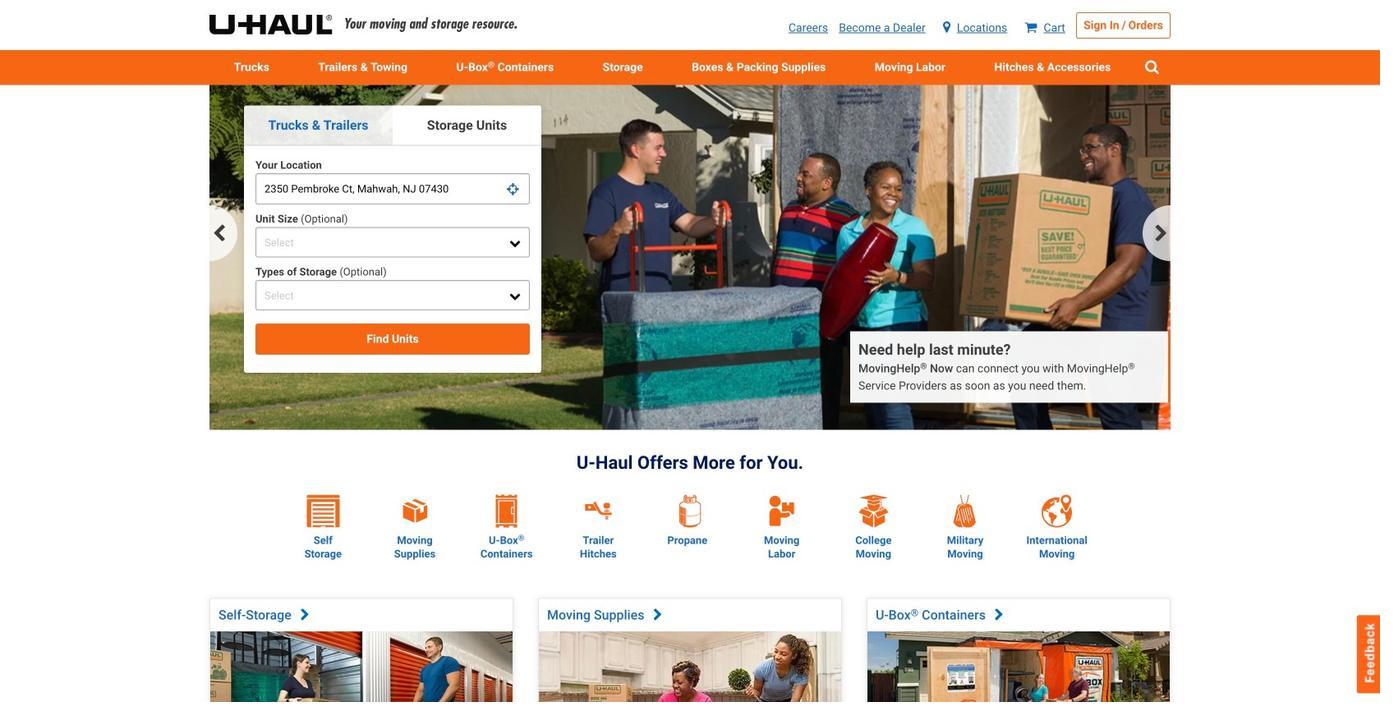 Task type: vqa. For each thing, say whether or not it's contained in the screenshot.
1st u-haul u-box container icon from right
yes



Task type: locate. For each thing, give the bounding box(es) containing it.
tab list
[[244, 105, 541, 146]]

menu item
[[210, 50, 294, 85], [294, 50, 432, 85], [578, 50, 667, 85], [667, 50, 850, 85], [850, 50, 970, 85], [970, 50, 1135, 85]]

u-haul moving labor icon image
[[765, 494, 798, 528], [767, 494, 795, 528]]

moving help service providers helping a family unload their u-haul moving truck image
[[210, 85, 1171, 430]]

u-haul self-storage icon image
[[307, 495, 340, 528], [307, 495, 340, 528]]

2 u-haul propane tank icon image from the left
[[679, 495, 701, 528]]

2 u-haul moving labor icon image from the left
[[767, 494, 795, 528]]

form
[[256, 157, 530, 355]]

u-haul moving supplies box icon image
[[395, 495, 435, 528], [402, 498, 429, 525]]

2 menu item from the left
[[294, 50, 432, 85]]

Zip or City, State or Landmark text field
[[256, 173, 530, 205]]

banner
[[0, 0, 1380, 85], [210, 85, 1171, 438]]

1 u-haul u-box container icon image from the left
[[490, 495, 523, 528]]

family loading u-haul boxes in their kitchen image
[[539, 632, 841, 702]]

u-haul propane tank icon image
[[674, 495, 707, 528], [679, 495, 701, 528]]

u-haul u-box container icon image
[[490, 495, 523, 528], [496, 495, 517, 528]]

navigation
[[210, 205, 1171, 261]]

u-haul trailer hitch icon image
[[579, 495, 618, 528], [603, 503, 610, 509]]

u-haul college moving icon image
[[857, 495, 890, 528]]

menu
[[210, 50, 1171, 85]]

5 menu item from the left
[[850, 50, 970, 85]]

couple loading a storage unit at a u-haul facility image
[[210, 632, 513, 702]]

family loading a u-box container in their driveway image
[[868, 632, 1170, 702]]

use my current location image
[[507, 183, 519, 196]]



Task type: describe. For each thing, give the bounding box(es) containing it.
international moves icon image
[[1041, 495, 1074, 528]]

1 menu item from the left
[[210, 50, 294, 85]]

2 u-haul u-box container icon image from the left
[[496, 495, 517, 528]]

military tags icon image
[[949, 495, 982, 528]]

3 menu item from the left
[[578, 50, 667, 85]]

1 u-haul propane tank icon image from the left
[[674, 495, 707, 528]]

6 menu item from the left
[[970, 50, 1135, 85]]

1 u-haul moving labor icon image from the left
[[765, 494, 798, 528]]

4 menu item from the left
[[667, 50, 850, 85]]



